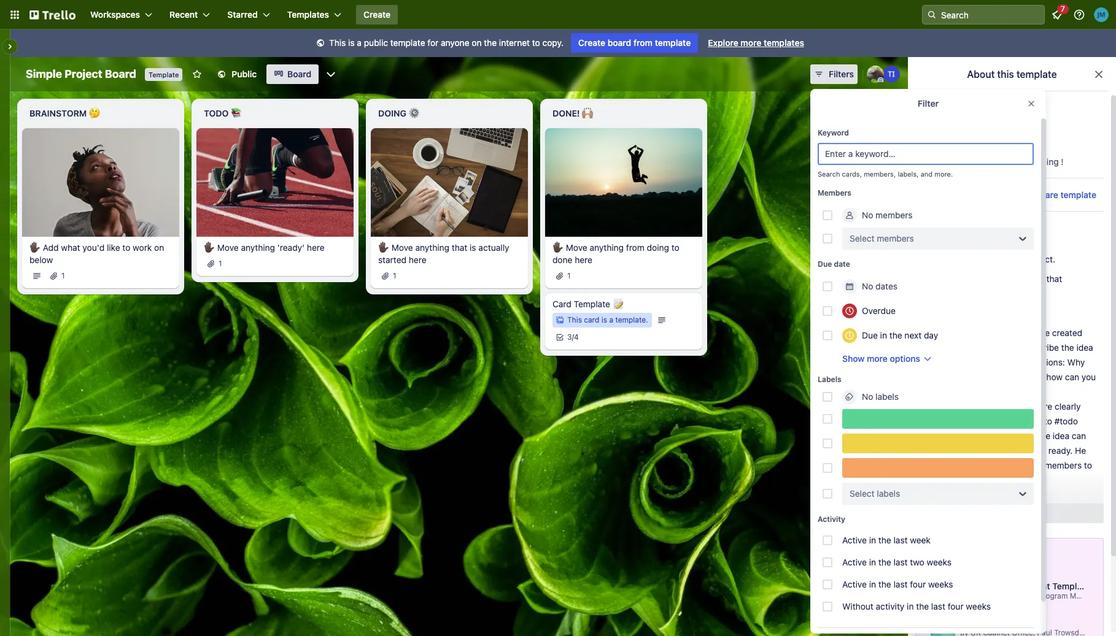 Task type: describe. For each thing, give the bounding box(es) containing it.
project
[[65, 68, 102, 80]]

the up the here,
[[970, 416, 983, 427]]

more for options
[[867, 354, 888, 364]]

s/he
[[1021, 446, 1038, 456]]

2 vertical spatial on
[[1006, 254, 1016, 265]]

that inside ✋🏿 move anything that is actually started here
[[452, 242, 467, 253]]

without
[[842, 602, 874, 612]]

DOING ⚙️ text field
[[371, 104, 528, 123]]

template inside share template button
[[1061, 189, 1097, 200]]

on for work
[[154, 242, 164, 253]]

project.
[[1025, 254, 1055, 265]]

task
[[985, 416, 1002, 427]]

✋🏿 move anything that is actually started here
[[378, 242, 509, 265]]

Enter a keyword… text field
[[818, 143, 1034, 165]]

can up simple
[[1008, 343, 1023, 353]]

template.
[[615, 315, 648, 325]]

anything for 'ready'
[[241, 242, 275, 253]]

without activity in the last four weeks
[[842, 602, 991, 612]]

the left internet
[[484, 37, 497, 48]]

: left ongoing
[[977, 490, 979, 500]]

members for no members
[[876, 210, 913, 220]]

due for due date
[[818, 260, 832, 269]]

ready.
[[1049, 446, 1073, 456]]

in right activity
[[907, 602, 914, 612]]

color: yellow, title: none element
[[842, 434, 1034, 454]]

close popover image
[[1027, 99, 1036, 109]]

soniya
[[971, 592, 994, 601]]

what
[[1005, 372, 1026, 383]]

represent
[[920, 286, 959, 297]]

started
[[378, 255, 407, 265]]

create for create board from template
[[578, 37, 605, 48]]

public
[[364, 37, 388, 48]]

workspaces
[[90, 9, 140, 20]]

'ready'
[[277, 242, 305, 253]]

simple for simple board to start on a project.
[[920, 254, 947, 265]]

0 horizontal spatial dmugisha (dmugisha) image
[[867, 66, 884, 83]]

filter
[[918, 98, 939, 109]]

starred
[[227, 9, 258, 20]]

here.
[[935, 343, 955, 353]]

0 vertical spatial do
[[982, 372, 993, 383]]

2 vertical spatial weeks
[[966, 602, 991, 612]]

more.
[[935, 170, 953, 178]]

card
[[584, 315, 600, 325]]

board for simple
[[950, 254, 973, 265]]

activity
[[876, 602, 905, 612]]

this member is an admin of this board. image
[[878, 77, 884, 83]]

1 for ✋🏿 move anything that is actually started here
[[393, 271, 396, 280]]

share
[[1035, 189, 1058, 200]]

due for due in the next day
[[862, 330, 878, 341]]

last down active in the last four weeks
[[931, 602, 946, 612]]

1 vertical spatial todo
[[935, 402, 960, 412]]

search image
[[927, 10, 937, 20]]

more for templates
[[741, 37, 762, 48]]

overdue
[[862, 306, 896, 316]]

done! inside text box
[[553, 108, 580, 119]]

: inside : once the ideas are clearly defined, the task can move to #todo stage. here, the owner of the idea can move to #doing once s/he is ready. he can also wait a bit for other members to join.
[[973, 402, 976, 412]]

active in the last week
[[842, 535, 931, 546]]

✋🏿 for ✋🏿 add what you'd like to work on below
[[29, 242, 41, 253]]

next
[[905, 330, 922, 341]]

to left "#todo"
[[1044, 416, 1052, 427]]

public
[[232, 69, 257, 79]]

select for select labels
[[850, 489, 875, 499]]

other
[[1022, 461, 1043, 471]]

card
[[553, 299, 572, 309]]

here for ✋🏿 move anything that is actually started here
[[409, 255, 427, 265]]

active for active in the last week
[[842, 535, 867, 546]]

due in the next day
[[862, 330, 938, 341]]

date
[[834, 260, 850, 269]]

select for select members
[[850, 233, 875, 244]]

a left project.
[[1018, 254, 1023, 265]]

board admins
[[940, 104, 1004, 115]]

: left finished
[[976, 505, 979, 515]]

customize views image
[[325, 68, 337, 80]]

0 vertical spatial for
[[428, 37, 439, 48]]

starred button
[[220, 5, 277, 25]]

the up activity
[[879, 580, 891, 590]]

ahuja,
[[996, 592, 1018, 601]]

related templates
[[928, 552, 1013, 563]]

⚙️ for doing ⚙️ : ongoing done! 🙌🏽 : finished
[[966, 490, 977, 500]]

no dates
[[862, 281, 898, 292]]

move for ✋🏿 move anything from doing to done here
[[566, 242, 587, 253]]

1 for ✋🏿 move anything from doing to done here
[[567, 271, 571, 280]]

3
[[567, 333, 572, 342]]

no for no dates
[[862, 281, 873, 292]]

to inside : ideas are created here. here people can describe the idea following three simple questions: why you wish to do it, what it is, how can you do it.
[[972, 372, 980, 383]]

tasks.
[[995, 286, 1018, 297]]

simple board to start on a project.
[[920, 254, 1055, 265]]

why
[[1068, 357, 1085, 368]]

1 vertical spatial todo 📚
[[935, 402, 973, 412]]

simple for simple project board
[[26, 68, 62, 80]]

create board from template
[[578, 37, 691, 48]]

template inside program management template by soniya ahuja, staff program manager @ br
[[1053, 581, 1090, 592]]

color: orange, title: none element
[[842, 459, 1034, 478]]

move for ✋🏿 move anything 'ready' here
[[217, 242, 239, 253]]

to left copy.
[[532, 37, 540, 48]]

can up he
[[1072, 431, 1086, 441]]

anyone
[[441, 37, 469, 48]]

board for board
[[287, 69, 312, 79]]

finished
[[981, 505, 1014, 515]]

to inside '✋🏿 add what you'd like to work on below'
[[122, 242, 130, 253]]

show more options button
[[842, 353, 933, 365]]

0 horizontal spatial four
[[910, 580, 926, 590]]

bit
[[996, 461, 1006, 471]]

in for active in the last four weeks
[[869, 580, 876, 590]]

it
[[1028, 372, 1033, 383]]

1 horizontal spatial 📚
[[962, 402, 973, 412]]

can up owner
[[1004, 416, 1018, 427]]

consistency
[[957, 157, 1006, 167]]

simple
[[996, 357, 1022, 368]]

🙌🏽 inside doing ⚙️ : ongoing done! 🙌🏽 : finished
[[965, 505, 976, 515]]

following
[[935, 357, 971, 368]]

join.
[[935, 475, 952, 486]]

⚙️ for doing ⚙️
[[409, 108, 420, 119]]

br
[[1111, 592, 1116, 601]]

the up active in the last two weeks
[[879, 535, 891, 546]]

for inside : once the ideas are clearly defined, the task can move to #todo stage. here, the owner of the idea can move to #doing once s/he is ready. he can also wait a bit for other members to join.
[[1008, 461, 1019, 471]]

the right activity
[[916, 602, 929, 612]]

manager
[[1070, 592, 1100, 601]]

three
[[973, 357, 994, 368]]

show more options
[[842, 354, 920, 364]]

the right the "once"
[[1001, 402, 1014, 412]]

todo 📚 inside text field
[[204, 108, 242, 119]]

#todo
[[1055, 416, 1078, 427]]

a down 📝
[[609, 315, 613, 325]]

show for show more
[[994, 508, 1017, 519]]

active for active in the last four weeks
[[842, 580, 867, 590]]

filters button
[[811, 64, 858, 84]]

also
[[952, 461, 968, 471]]

from inside ✋🏿 move anything from doing to done here
[[626, 242, 645, 253]]

active in the last two weeks
[[842, 558, 952, 568]]

what
[[61, 242, 80, 253]]

week
[[910, 535, 931, 546]]

✋🏿 for ✋🏿 move anything 'ready' here
[[204, 242, 215, 253]]

on for anyone
[[472, 37, 482, 48]]

📝
[[613, 299, 624, 309]]

can down why at bottom
[[1065, 372, 1080, 383]]

1 horizontal spatial templates
[[966, 552, 1013, 563]]

cards,
[[842, 170, 862, 178]]

3 / 4
[[567, 333, 579, 342]]

1 you from the left
[[935, 372, 949, 383]]

explore
[[708, 37, 739, 48]]

✋🏿 move anything 'ready' here link
[[204, 242, 346, 254]]

BRAINSTORM 🤔 text field
[[22, 104, 179, 123]]

that inside each list can hold items (cards) that represent ideas or tasks.
[[1047, 274, 1062, 284]]

done
[[553, 255, 573, 265]]

2 vertical spatial more
[[1019, 508, 1040, 519]]

can inside each list can hold items (cards) that represent ideas or tasks.
[[956, 274, 970, 284]]

✋🏿 move anything that is actually started here link
[[378, 242, 521, 266]]

Board name text field
[[20, 64, 142, 84]]

activity
[[818, 515, 845, 524]]

sm image
[[314, 37, 327, 50]]

to inside ✋🏿 move anything from doing to done here
[[672, 242, 680, 253]]

management
[[997, 581, 1050, 592]]

1 horizontal spatial four
[[948, 602, 964, 612]]

members
[[818, 189, 852, 198]]

the left next
[[890, 330, 902, 341]]

is inside : once the ideas are clearly defined, the task can move to #todo stage. here, the owner of the idea can move to #doing once s/he is ready. he can also wait a bit for other members to join.
[[1040, 446, 1046, 456]]

consistency is everything !
[[957, 157, 1064, 167]]

doing for doing ⚙️
[[378, 108, 406, 119]]

no for no members
[[862, 210, 873, 220]]

1 horizontal spatial program
[[1039, 592, 1068, 601]]

doing ⚙️ : ongoing done! 🙌🏽 : finished
[[935, 490, 1015, 515]]

1 for ✋🏿 move anything 'ready' here
[[219, 259, 222, 268]]

search cards, members, labels, and more.
[[818, 170, 953, 178]]

no for no labels
[[862, 392, 873, 402]]

doing
[[647, 242, 669, 253]]

template inside create board from template link
[[655, 37, 691, 48]]

in for active in the last two weeks
[[869, 558, 876, 568]]

a left public
[[357, 37, 362, 48]]

brainstorm 🤔 inside text box
[[29, 108, 100, 119]]

is left public
[[348, 37, 355, 48]]

0 vertical spatial move
[[1021, 416, 1042, 427]]

how
[[1047, 372, 1063, 383]]

can up join.
[[935, 461, 949, 471]]

share template button
[[1018, 189, 1097, 201]]



Task type: locate. For each thing, give the bounding box(es) containing it.
1 vertical spatial for
[[1008, 461, 1019, 471]]

0 vertical spatial idea
[[1077, 343, 1093, 353]]

0 horizontal spatial board
[[608, 37, 631, 48]]

is,
[[1035, 372, 1044, 383]]

✋🏿 for ✋🏿 move anything from doing to done here
[[553, 242, 564, 253]]

create for create
[[364, 9, 391, 20]]

in for active in the last week
[[869, 535, 876, 546]]

1 horizontal spatial anything
[[415, 242, 449, 253]]

0 horizontal spatial program
[[960, 581, 995, 592]]

can
[[956, 274, 970, 284], [1008, 343, 1023, 353], [1065, 372, 1080, 383], [1004, 416, 1018, 427], [1072, 431, 1086, 441], [935, 461, 949, 471]]

this left card
[[567, 315, 582, 325]]

1 vertical spatial ideas
[[1017, 402, 1038, 412]]

todo inside text field
[[204, 108, 229, 119]]

1 horizontal spatial for
[[1008, 461, 1019, 471]]

0 horizontal spatial anything
[[241, 242, 275, 253]]

site tracker
[[960, 618, 1007, 629]]

on
[[472, 37, 482, 48], [154, 242, 164, 253], [1006, 254, 1016, 265]]

idea inside : ideas are created here. here people can describe the idea following three simple questions: why you wish to do it, what it is, how can you do it.
[[1077, 343, 1093, 353]]

members for select members
[[877, 233, 914, 244]]

filters
[[829, 69, 854, 79]]

2 vertical spatial template
[[1053, 581, 1090, 592]]

✋🏿 inside ✋🏿 move anything that is actually started here
[[378, 242, 389, 253]]

is inside ✋🏿 move anything that is actually started here
[[470, 242, 476, 253]]

to down he
[[1084, 461, 1092, 471]]

on inside '✋🏿 add what you'd like to work on below'
[[154, 242, 164, 253]]

active down the active in the last week
[[842, 558, 867, 568]]

members down ready.
[[1045, 461, 1082, 471]]

0 horizontal spatial todo
[[204, 108, 229, 119]]

1 vertical spatial brainstorm
[[935, 328, 994, 338]]

0 horizontal spatial this
[[329, 37, 346, 48]]

in for due in the next day
[[880, 330, 887, 341]]

idea up ready.
[[1053, 431, 1070, 441]]

📚 inside text field
[[231, 108, 242, 119]]

select up 'date'
[[850, 233, 875, 244]]

0 horizontal spatial for
[[428, 37, 439, 48]]

board right project
[[105, 68, 136, 80]]

4 ✋🏿 from the left
[[553, 242, 564, 253]]

brainstorm inside text box
[[29, 108, 87, 119]]

members inside : once the ideas are clearly defined, the task can move to #todo stage. here, the owner of the idea can move to #doing once s/he is ready. he can also wait a bit for other members to join.
[[1045, 461, 1082, 471]]

due
[[818, 260, 832, 269], [862, 330, 878, 341]]

once
[[978, 402, 999, 412]]

are up the describe
[[1037, 328, 1050, 338]]

0 vertical spatial 🙌🏽
[[582, 108, 593, 119]]

2 anything from the left
[[415, 242, 449, 253]]

🙌🏽 inside text box
[[582, 108, 593, 119]]

0 horizontal spatial on
[[154, 242, 164, 253]]

to right wish at the bottom right of the page
[[972, 372, 980, 383]]

doing inside doing ⚙️ : ongoing done! 🙌🏽 : finished
[[935, 490, 964, 500]]

: inside : ideas are created here. here people can describe the idea following three simple questions: why you wish to do it, what it is, how can you do it.
[[1009, 328, 1012, 338]]

created
[[1052, 328, 1083, 338]]

1 vertical spatial simple
[[920, 254, 947, 265]]

simple project board
[[26, 68, 136, 80]]

template up close popover image
[[1017, 69, 1057, 80]]

weeks for active in the last four weeks
[[928, 580, 953, 590]]

are inside : once the ideas are clearly defined, the task can move to #todo stage. here, the owner of the idea can move to #doing once s/he is ready. he can also wait a bit for other members to join.
[[1040, 402, 1053, 412]]

show more
[[994, 508, 1040, 519]]

1 vertical spatial move
[[935, 446, 957, 456]]

1 horizontal spatial template
[[574, 299, 610, 309]]

1 vertical spatial templates
[[966, 552, 1013, 563]]

from inside create board from template link
[[634, 37, 653, 48]]

no left dates in the top of the page
[[862, 281, 873, 292]]

brainstorm down 'simple project board' text box
[[29, 108, 87, 119]]

to right like on the top of page
[[122, 242, 130, 253]]

1 horizontal spatial simple
[[920, 254, 947, 265]]

0 vertical spatial weeks
[[927, 558, 952, 568]]

is right card
[[602, 315, 607, 325]]

move for ✋🏿 move anything that is actually started here
[[392, 242, 413, 253]]

it,
[[995, 372, 1002, 383]]

0 vertical spatial brainstorm 🤔
[[29, 108, 100, 119]]

✋🏿 inside ✋🏿 move anything from doing to done here
[[553, 242, 564, 253]]

1 vertical spatial 🤔
[[996, 328, 1007, 338]]

3 ✋🏿 from the left
[[378, 242, 389, 253]]

the down task
[[986, 431, 999, 441]]

this is a public template for anyone on the internet to copy.
[[329, 37, 564, 48]]

3 anything from the left
[[590, 242, 624, 253]]

1 horizontal spatial board
[[950, 254, 973, 265]]

are inside : ideas are created here. here people can describe the idea following three simple questions: why you wish to do it, what it is, how can you do it.
[[1037, 328, 1050, 338]]

1 horizontal spatial brainstorm 🤔
[[935, 328, 1007, 338]]

2 horizontal spatial anything
[[590, 242, 624, 253]]

1 vertical spatial this
[[567, 315, 582, 325]]

show
[[842, 354, 865, 364], [994, 508, 1017, 519]]

about
[[967, 69, 995, 80]]

more right explore
[[741, 37, 762, 48]]

1 horizontal spatial 🙌🏽
[[965, 505, 976, 515]]

show for show more options
[[842, 354, 865, 364]]

active up the without on the right of page
[[842, 580, 867, 590]]

a left bit
[[989, 461, 993, 471]]

here right started
[[409, 255, 427, 265]]

color: green, title: none element
[[842, 410, 1034, 429]]

templates
[[764, 37, 804, 48], [966, 552, 1013, 563]]

⚙️ inside doing ⚙️ : ongoing done! 🙌🏽 : finished
[[966, 490, 977, 500]]

1 horizontal spatial that
[[1047, 274, 1062, 284]]

0 horizontal spatial done!
[[553, 108, 580, 119]]

1 vertical spatial 📚
[[962, 402, 973, 412]]

1 select from the top
[[850, 233, 875, 244]]

for
[[428, 37, 439, 48], [1008, 461, 1019, 471]]

board for create
[[608, 37, 631, 48]]

here inside ✋🏿 move anything that is actually started here
[[409, 255, 427, 265]]

primary element
[[0, 0, 1116, 29]]

board inside text box
[[105, 68, 136, 80]]

2 active from the top
[[842, 558, 867, 568]]

1 vertical spatial 🙌🏽
[[965, 505, 976, 515]]

move inside ✋🏿 move anything from doing to done here
[[566, 242, 587, 253]]

actually
[[479, 242, 509, 253]]

3 no from the top
[[862, 392, 873, 402]]

it.
[[948, 387, 955, 397]]

✋🏿 add what you'd like to work on below link
[[29, 242, 172, 266]]

last for four
[[894, 580, 908, 590]]

of
[[1027, 431, 1036, 441]]

1 down started
[[393, 271, 396, 280]]

0 vertical spatial simple
[[26, 68, 62, 80]]

weeks down related
[[928, 580, 953, 590]]

1 horizontal spatial ideas
[[1017, 402, 1038, 412]]

1 no from the top
[[862, 210, 873, 220]]

1 vertical spatial four
[[948, 602, 964, 612]]

1 horizontal spatial create
[[578, 37, 605, 48]]

template right share
[[1061, 189, 1097, 200]]

create button
[[356, 5, 398, 25]]

1 vertical spatial more
[[867, 354, 888, 364]]

create inside button
[[364, 9, 391, 20]]

done! inside doing ⚙️ : ongoing done! 🙌🏽 : finished
[[935, 505, 963, 515]]

!
[[1061, 157, 1064, 167]]

show more button
[[916, 504, 1104, 524]]

select labels
[[850, 489, 900, 499]]

DONE! 🙌🏽 text field
[[545, 104, 702, 123]]

labels,
[[898, 170, 919, 178]]

weeks right two
[[927, 558, 952, 568]]

0 vertical spatial done!
[[553, 108, 580, 119]]

⚙️
[[409, 108, 420, 119], [966, 490, 977, 500]]

you up it.
[[935, 372, 949, 383]]

members up select members
[[876, 210, 913, 220]]

1 vertical spatial doing
[[935, 490, 964, 500]]

0 vertical spatial todo
[[204, 108, 229, 119]]

card template 📝 link
[[553, 298, 695, 310]]

1 horizontal spatial brainstorm
[[935, 328, 994, 338]]

create right copy.
[[578, 37, 605, 48]]

todo 📚 down public button on the left top of the page
[[204, 108, 242, 119]]

no labels
[[862, 392, 899, 402]]

active down activity
[[842, 535, 867, 546]]

1 vertical spatial members
[[877, 233, 914, 244]]

board for board admins
[[940, 104, 968, 115]]

doing inside "text field"
[[378, 108, 406, 119]]

1 horizontal spatial this
[[567, 315, 582, 325]]

to right doing
[[672, 242, 680, 253]]

1 horizontal spatial here
[[409, 255, 427, 265]]

0 vertical spatial on
[[472, 37, 482, 48]]

template left the @
[[1053, 581, 1090, 592]]

admins
[[970, 104, 1004, 115]]

the down the active in the last week
[[879, 558, 891, 568]]

this for this card is a template.
[[567, 315, 582, 325]]

ideas
[[1014, 328, 1035, 338]]

copy.
[[543, 37, 564, 48]]

1 down the done on the top of page
[[567, 271, 571, 280]]

0 horizontal spatial here
[[307, 242, 325, 253]]

for left anyone
[[428, 37, 439, 48]]

2 select from the top
[[850, 489, 875, 499]]

1 vertical spatial template
[[574, 299, 610, 309]]

here,
[[962, 431, 983, 441]]

people
[[979, 343, 1006, 353]]

0 horizontal spatial that
[[452, 242, 467, 253]]

✋🏿 inside '✋🏿 add what you'd like to work on below'
[[29, 242, 41, 253]]

template inside card template 📝 link
[[574, 299, 610, 309]]

this for this is a public template for anyone on the internet to copy.
[[329, 37, 346, 48]]

2 move from the left
[[392, 242, 413, 253]]

dates
[[876, 281, 898, 292]]

todo up the defined,
[[935, 402, 960, 412]]

1 horizontal spatial ⚙️
[[966, 490, 977, 500]]

1 horizontal spatial move
[[1021, 416, 1042, 427]]

day
[[924, 330, 938, 341]]

0 vertical spatial select
[[850, 233, 875, 244]]

in up active in the last two weeks
[[869, 535, 876, 546]]

0 vertical spatial active
[[842, 535, 867, 546]]

in
[[880, 330, 887, 341], [869, 535, 876, 546], [869, 558, 876, 568], [869, 580, 876, 590], [907, 602, 914, 612]]

1 horizontal spatial done!
[[935, 505, 963, 515]]

1 horizontal spatial on
[[472, 37, 482, 48]]

last left two
[[894, 558, 908, 568]]

internet
[[499, 37, 530, 48]]

options
[[890, 354, 920, 364]]

tracker
[[978, 618, 1007, 629]]

move up of in the bottom of the page
[[1021, 416, 1042, 427]]

no members
[[862, 210, 913, 220]]

: left the "once"
[[973, 402, 976, 412]]

2 you from the left
[[1082, 372, 1096, 383]]

this
[[997, 69, 1014, 80]]

todo 📚
[[204, 108, 242, 119], [935, 402, 973, 412]]

ideas inside : once the ideas are clearly defined, the task can move to #todo stage. here, the owner of the idea can move to #doing once s/he is ready. he can also wait a bit for other members to join.
[[1017, 402, 1038, 412]]

1 down "✋🏿 move anything 'ready' here"
[[219, 259, 222, 268]]

0 vertical spatial labels
[[876, 392, 899, 402]]

template
[[390, 37, 425, 48], [655, 37, 691, 48], [1017, 69, 1057, 80], [1061, 189, 1097, 200]]

more right finished
[[1019, 508, 1040, 519]]

4
[[574, 333, 579, 342]]

0 horizontal spatial doing
[[378, 108, 406, 119]]

active for active in the last two weeks
[[842, 558, 867, 568]]

0 horizontal spatial do
[[935, 387, 945, 397]]

star or unstar board image
[[192, 69, 202, 79]]

todo down public button on the left top of the page
[[204, 108, 229, 119]]

jeremy miller (jeremymiller198) image
[[1094, 7, 1109, 22]]

in up show more options on the right of page
[[880, 330, 887, 341]]

weeks down soniya
[[966, 602, 991, 612]]

⚙️ inside "text field"
[[409, 108, 420, 119]]

four
[[910, 580, 926, 590], [948, 602, 964, 612]]

share template
[[1035, 189, 1097, 200]]

brainstorm 🤔 up here
[[935, 328, 1007, 338]]

anything inside ✋🏿 move anything from doing to done here
[[590, 242, 624, 253]]

labels for no labels
[[876, 392, 899, 402]]

that left the actually
[[452, 242, 467, 253]]

1 vertical spatial board
[[950, 254, 973, 265]]

a inside : once the ideas are clearly defined, the task can move to #todo stage. here, the owner of the idea can move to #doing once s/he is ready. he can also wait a bit for other members to join.
[[989, 461, 993, 471]]

1 horizontal spatial idea
[[1077, 343, 1093, 353]]

dmugisha (dmugisha) image up and
[[919, 128, 950, 158]]

this
[[329, 37, 346, 48], [567, 315, 582, 325]]

labels for select labels
[[877, 489, 900, 499]]

board left customize views icon
[[287, 69, 312, 79]]

wait
[[970, 461, 986, 471]]

1 down the what
[[61, 271, 65, 280]]

1 active from the top
[[842, 535, 867, 546]]

due left 'date'
[[818, 260, 832, 269]]

todo
[[204, 108, 229, 119], [935, 402, 960, 412]]

0 horizontal spatial templates
[[764, 37, 804, 48]]

templates right explore
[[764, 37, 804, 48]]

templates button
[[280, 5, 349, 25]]

here right the done on the top of page
[[575, 255, 593, 265]]

each list can hold items (cards) that represent ideas or tasks.
[[920, 274, 1062, 297]]

1 vertical spatial that
[[1047, 274, 1062, 284]]

site tracker link
[[928, 616, 1091, 637]]

✋🏿 for ✋🏿 move anything that is actually started here
[[378, 242, 389, 253]]

program down the related templates
[[960, 581, 995, 592]]

on right the start
[[1006, 254, 1016, 265]]

the down created
[[1062, 343, 1074, 353]]

board link
[[267, 64, 319, 84]]

no down show more options on the right of page
[[862, 392, 873, 402]]

in up the without on the right of page
[[869, 580, 876, 590]]

0 horizontal spatial move
[[217, 242, 239, 253]]

2 vertical spatial members
[[1045, 461, 1082, 471]]

anything for from
[[590, 242, 624, 253]]

TODO 📚 text field
[[196, 104, 354, 123]]

0 vertical spatial 📚
[[231, 108, 242, 119]]

0 vertical spatial that
[[452, 242, 467, 253]]

simple inside text box
[[26, 68, 62, 80]]

ideas inside each list can hold items (cards) that represent ideas or tasks.
[[961, 286, 982, 297]]

templates up soniya
[[966, 552, 1013, 563]]

1 horizontal spatial more
[[867, 354, 888, 364]]

0 vertical spatial ⚙️
[[409, 108, 420, 119]]

1 vertical spatial idea
[[1053, 431, 1070, 441]]

0 horizontal spatial create
[[364, 9, 391, 20]]

move inside ✋🏿 move anything that is actually started here
[[392, 242, 413, 253]]

0 horizontal spatial simple
[[26, 68, 62, 80]]

1 horizontal spatial do
[[982, 372, 993, 383]]

1 horizontal spatial todo
[[935, 402, 960, 412]]

doing ⚙️
[[378, 108, 420, 119]]

back to home image
[[29, 5, 76, 25]]

anything inside ✋🏿 move anything that is actually started here
[[415, 242, 449, 253]]

1 horizontal spatial 🤔
[[996, 328, 1007, 338]]

can right list
[[956, 274, 970, 284]]

0 horizontal spatial due
[[818, 260, 832, 269]]

stage.
[[935, 431, 960, 441]]

template
[[149, 71, 179, 79], [574, 299, 610, 309], [1053, 581, 1090, 592]]

todo 📚 down it.
[[935, 402, 973, 412]]

template right public
[[390, 37, 425, 48]]

0 vertical spatial from
[[634, 37, 653, 48]]

1 vertical spatial on
[[154, 242, 164, 253]]

anything
[[241, 242, 275, 253], [415, 242, 449, 253], [590, 242, 624, 253]]

dmugisha (dmugisha) image
[[867, 66, 884, 83], [919, 128, 950, 158]]

weeks
[[927, 558, 952, 568], [928, 580, 953, 590], [966, 602, 991, 612]]

:
[[1009, 328, 1012, 338], [973, 402, 976, 412], [977, 490, 979, 500], [976, 505, 979, 515]]

2 ✋🏿 from the left
[[204, 242, 215, 253]]

ideas
[[961, 286, 982, 297], [1017, 402, 1038, 412]]

do left it,
[[982, 372, 993, 383]]

to left the start
[[975, 254, 983, 265]]

items
[[992, 274, 1014, 284]]

done!
[[553, 108, 580, 119], [935, 505, 963, 515]]

more left 'options'
[[867, 354, 888, 364]]

open information menu image
[[1073, 9, 1086, 21]]

1 vertical spatial do
[[935, 387, 945, 397]]

1 horizontal spatial dmugisha (dmugisha) image
[[919, 128, 950, 158]]

owner
[[1001, 431, 1025, 441]]

1 move from the left
[[217, 242, 239, 253]]

create up public
[[364, 9, 391, 20]]

0 horizontal spatial todo 📚
[[204, 108, 242, 119]]

and
[[921, 170, 933, 178]]

board right filter at top right
[[940, 104, 968, 115]]

1 vertical spatial ⚙️
[[966, 490, 977, 500]]

📚 down public button on the left top of the page
[[231, 108, 242, 119]]

due date
[[818, 260, 850, 269]]

defined,
[[935, 416, 968, 427]]

last left week on the right bottom of page
[[894, 535, 908, 546]]

labels down show more options button
[[876, 392, 899, 402]]

that
[[452, 242, 467, 253], [1047, 274, 1062, 284]]

Search field
[[937, 6, 1044, 24]]

that down project.
[[1047, 274, 1062, 284]]

1 vertical spatial due
[[862, 330, 878, 341]]

active
[[842, 535, 867, 546], [842, 558, 867, 568], [842, 580, 867, 590]]

move down the 'stage.'
[[935, 446, 957, 456]]

last for week
[[894, 535, 908, 546]]

four down "by"
[[948, 602, 964, 612]]

0 vertical spatial template
[[149, 71, 179, 79]]

1 vertical spatial show
[[994, 508, 1017, 519]]

0 vertical spatial more
[[741, 37, 762, 48]]

brainstorm up here
[[935, 328, 994, 338]]

🤔 inside text box
[[89, 108, 100, 119]]

2 vertical spatial active
[[842, 580, 867, 590]]

doing for doing ⚙️ : ongoing done! 🙌🏽 : finished
[[935, 490, 964, 500]]

0 horizontal spatial ideas
[[961, 286, 982, 297]]

is right s/he
[[1040, 446, 1046, 456]]

weeks for active in the last two weeks
[[927, 558, 952, 568]]

: left ideas
[[1009, 328, 1012, 338]]

to up also
[[959, 446, 967, 456]]

anything for that
[[415, 242, 449, 253]]

due up show more options on the right of page
[[862, 330, 878, 341]]

✋🏿 move anything from doing to done here
[[553, 242, 680, 265]]

2 no from the top
[[862, 281, 873, 292]]

last for two
[[894, 558, 908, 568]]

ideas down hold
[[961, 286, 982, 297]]

1 anything from the left
[[241, 242, 275, 253]]

here for ✋🏿 move anything from doing to done here
[[575, 255, 593, 265]]

a
[[357, 37, 362, 48], [1018, 254, 1023, 265], [609, 315, 613, 325], [989, 461, 993, 471]]

for right bit
[[1008, 461, 1019, 471]]

doing
[[378, 108, 406, 119], [935, 490, 964, 500]]

here
[[958, 343, 977, 353]]

here inside ✋🏿 move anything from doing to done here
[[575, 255, 593, 265]]

#doing
[[969, 446, 997, 456]]

0 horizontal spatial 🤔
[[89, 108, 100, 119]]

simple left project
[[26, 68, 62, 80]]

on right anyone
[[472, 37, 482, 48]]

no up select members
[[862, 210, 873, 220]]

select
[[850, 233, 875, 244], [850, 489, 875, 499]]

1 horizontal spatial you
[[1082, 372, 1096, 383]]

🤔 up people
[[996, 328, 1007, 338]]

0 horizontal spatial move
[[935, 446, 957, 456]]

trello inspiration (inspiringtaco) image
[[883, 66, 900, 83]]

search
[[818, 170, 840, 178]]

idea inside : once the ideas are clearly defined, the task can move to #todo stage. here, the owner of the idea can move to #doing once s/he is ready. he can also wait a bit for other members to join.
[[1053, 431, 1070, 441]]

recent button
[[162, 5, 218, 25]]

related
[[928, 552, 964, 563]]

0 horizontal spatial template
[[149, 71, 179, 79]]

board inside "link"
[[287, 69, 312, 79]]

are
[[1037, 328, 1050, 338], [1040, 402, 1053, 412]]

2 horizontal spatial more
[[1019, 508, 1040, 519]]

active in the last four weeks
[[842, 580, 953, 590]]

is left "everything"
[[1008, 157, 1015, 167]]

0 horizontal spatial ⚙️
[[409, 108, 420, 119]]

the inside : ideas are created here. here people can describe the idea following three simple questions: why you wish to do it, what it is, how can you do it.
[[1062, 343, 1074, 353]]

is left the actually
[[470, 242, 476, 253]]

7 notifications image
[[1050, 7, 1065, 22]]

1 ✋🏿 from the left
[[29, 242, 41, 253]]

program management template by soniya ahuja, staff program manager @ br
[[960, 581, 1116, 601]]

3 active from the top
[[842, 580, 867, 590]]

0 vertical spatial show
[[842, 354, 865, 364]]

3 move from the left
[[566, 242, 587, 253]]

the right of in the bottom of the page
[[1038, 431, 1051, 441]]

📚 left the "once"
[[962, 402, 973, 412]]

0 vertical spatial dmugisha (dmugisha) image
[[867, 66, 884, 83]]



Task type: vqa. For each thing, say whether or not it's contained in the screenshot.


